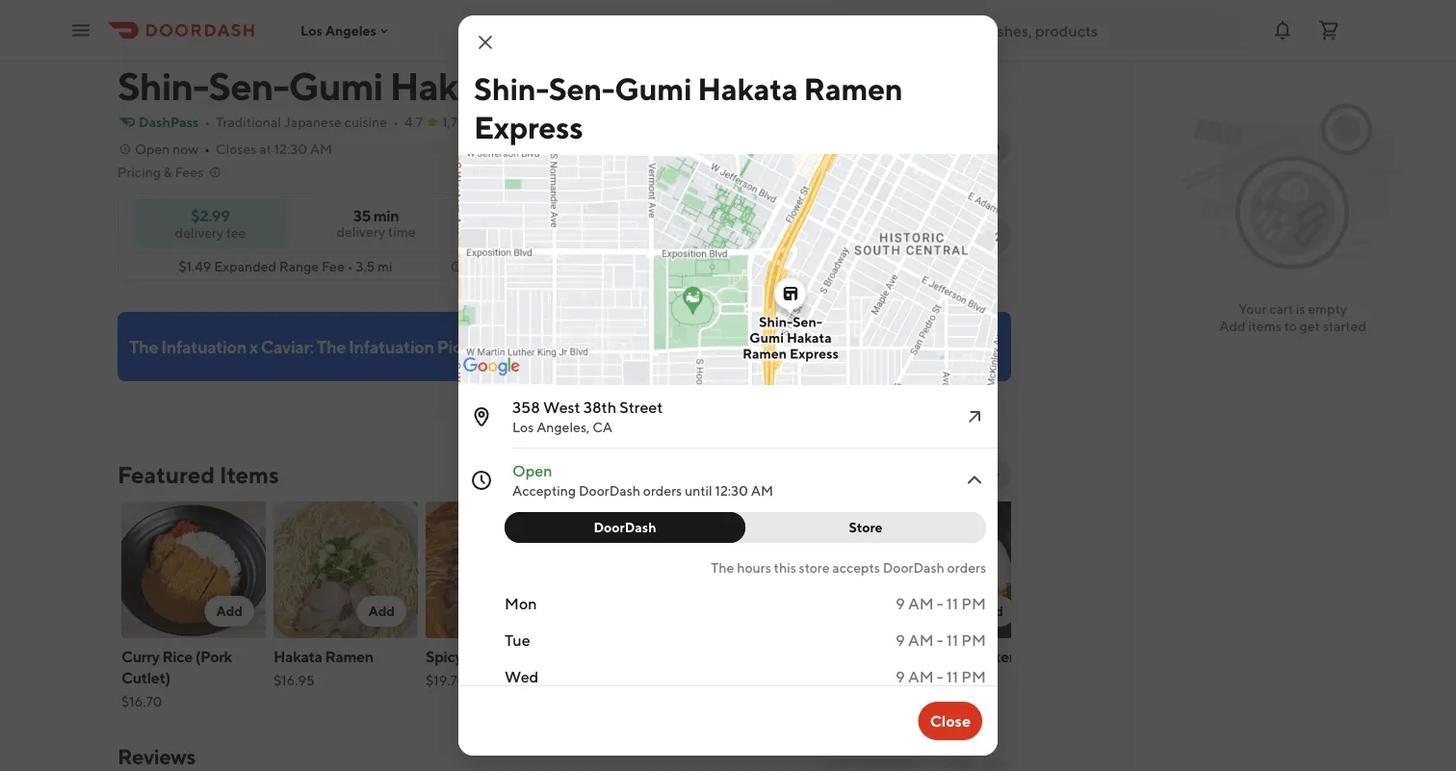 Task type: describe. For each thing, give the bounding box(es) containing it.
x
[[249, 336, 258, 357]]

doordash inside doordash button
[[594, 520, 656, 535]]

9 am - 11 pm for tue
[[896, 631, 986, 650]]

358 west 38th street los angeles, ca
[[512, 398, 663, 435]]

japanese
[[284, 114, 342, 130]]

order
[[758, 227, 796, 243]]

west
[[543, 398, 580, 417]]

group
[[715, 227, 756, 243]]

this
[[774, 560, 796, 576]]

hakata ramen $16.95
[[273, 648, 373, 689]]

min for pickup
[[963, 236, 983, 250]]

- for tue
[[937, 631, 943, 650]]

get
[[1300, 318, 1320, 334]]

pm for mon
[[961, 595, 986, 613]]

add button for curry rice (chicken karaage)
[[965, 596, 1015, 627]]

shin-sen-gumi hakata ramen express inside dialog
[[474, 70, 903, 145]]

range
[[279, 259, 319, 274]]

11 for mon
[[946, 595, 958, 613]]

• right "now"
[[204, 141, 210, 157]]

notification bell image
[[1271, 19, 1294, 42]]

1 vertical spatial 3.5
[[356, 259, 375, 274]]

hour options option group
[[505, 512, 986, 543]]

0 vertical spatial 3.5
[[545, 114, 565, 130]]

next button of carousel image
[[988, 467, 1003, 482]]

open now
[[135, 141, 198, 157]]

los angeles button
[[300, 22, 392, 38]]

powered by google image
[[463, 357, 520, 377]]

$1.49 expanded range fee • 3.5 mi
[[179, 259, 393, 274]]

fee
[[322, 259, 345, 274]]

delivery inside $2.99 delivery fee
[[175, 224, 224, 240]]

tue
[[505, 631, 530, 650]]

cutlet
[[612, 648, 656, 666]]

pm for wed
[[961, 668, 986, 686]]

curry rice (pork cutlet) $16.70
[[121, 648, 232, 710]]

hakata inside spicy hakata ramen $19.70
[[465, 648, 514, 666]]

click item image for street
[[963, 405, 986, 429]]

min for delivery
[[870, 236, 890, 250]]

spicy hakata ramen $19.70
[[426, 648, 565, 689]]

at
[[259, 141, 271, 157]]

save button
[[587, 216, 667, 255]]

358
[[512, 398, 540, 417]]

wed
[[505, 668, 539, 686]]

angeles
[[325, 22, 376, 38]]

cart
[[1269, 301, 1293, 317]]

group order button
[[683, 216, 808, 255]]

spicy hakata ramen image
[[426, 502, 570, 638]]

hakata ramen image
[[273, 502, 418, 638]]

$16.70 for karaage)
[[882, 694, 923, 710]]

11 for tue
[[946, 631, 958, 650]]

info
[[974, 137, 1000, 153]]

expanded
[[214, 259, 276, 274]]

dashpass
[[139, 114, 199, 130]]

reviews link
[[117, 744, 195, 769]]

$16.95
[[273, 673, 315, 689]]

orders inside open accepting doordash orders until 12:30 am
[[643, 483, 682, 499]]

save
[[626, 227, 656, 243]]

karaage)
[[882, 669, 944, 687]]

items
[[1248, 318, 1282, 334]]

fee
[[226, 224, 246, 240]]

• left 4.7
[[393, 114, 399, 130]]

- for wed
[[937, 668, 943, 686]]

pricing
[[117, 164, 161, 180]]

curry rice (pork cutlet) image
[[121, 502, 266, 638]]

1,700+
[[442, 114, 484, 130]]

started
[[1323, 318, 1366, 334]]

pickup
[[944, 220, 988, 235]]

&
[[163, 164, 172, 180]]

pork cutlet curry udon button
[[574, 498, 726, 723]]

close button
[[918, 702, 982, 741]]

add for curry rice (chicken karaage)
[[977, 603, 1003, 619]]

0 items, open order cart image
[[1317, 19, 1341, 42]]

traditional japanese cuisine
[[216, 114, 387, 130]]

pork cutlet curry udon
[[578, 648, 697, 687]]

empty
[[1308, 301, 1347, 317]]

• right fee
[[347, 259, 353, 274]]

close
[[930, 712, 971, 730]]

close shin-sen-gumi hakata ramen express image
[[474, 31, 497, 54]]

pork
[[578, 648, 609, 666]]

0 vertical spatial 12:30
[[274, 141, 307, 157]]

(chicken
[[956, 648, 1018, 666]]

the hours this store accepts doordash orders
[[711, 560, 986, 576]]

35 inside 35 min delivery time
[[353, 207, 371, 225]]

mon
[[505, 595, 537, 613]]

4.7
[[404, 114, 423, 130]]

until
[[685, 483, 712, 499]]

1,700+ ratings •
[[442, 114, 540, 130]]

items
[[219, 461, 279, 488]]

cutlet)
[[121, 669, 170, 687]]

- for mon
[[937, 595, 943, 613]]

street
[[619, 398, 663, 417]]

map region
[[301, 33, 1041, 526]]

38th
[[583, 398, 616, 417]]

1 horizontal spatial mi
[[567, 114, 582, 130]]

pricing & fees button
[[117, 163, 223, 182]]

am for mon
[[908, 595, 934, 613]]

pork cutlet curry udon image
[[578, 502, 722, 638]]

store
[[849, 520, 883, 535]]

accepts
[[832, 560, 880, 576]]

fees
[[175, 164, 204, 180]]

pickup 13 min
[[944, 220, 988, 250]]

35 min delivery time
[[337, 207, 416, 240]]

$18.40
[[730, 673, 772, 689]]

order methods option group
[[823, 216, 1011, 255]]

group order
[[715, 227, 796, 243]]

9 for mon
[[896, 595, 905, 613]]

the for the hours this store accepts doordash orders
[[711, 560, 734, 576]]

traditional
[[216, 114, 281, 130]]

more
[[938, 137, 971, 153]]

satsuma ramen image
[[730, 502, 874, 638]]

cuisine
[[344, 114, 387, 130]]

curry rice (chicken karaage) $16.70
[[882, 648, 1018, 710]]

curry for curry rice (pork cutlet)
[[121, 648, 159, 666]]

delivery 35 min
[[846, 220, 898, 250]]

curry for curry rice (chicken karaage)
[[882, 648, 920, 666]]

$18.40 button
[[726, 498, 878, 702]]

to
[[1284, 318, 1297, 334]]

3.5 mi
[[545, 114, 582, 130]]

doordash inside open accepting doordash orders until 12:30 am
[[579, 483, 640, 499]]



Task type: vqa. For each thing, say whether or not it's contained in the screenshot.
the leftmost date
no



Task type: locate. For each thing, give the bounding box(es) containing it.
2 horizontal spatial the
[[711, 560, 734, 576]]

ramen inside spicy hakata ramen $19.70
[[517, 648, 565, 666]]

add button up tue
[[509, 596, 559, 627]]

1 horizontal spatial the
[[317, 336, 346, 357]]

infatuation left pick at left
[[349, 336, 434, 357]]

0 vertical spatial 9
[[896, 595, 905, 613]]

0 horizontal spatial delivery
[[175, 224, 224, 240]]

$16.70 for cutlet)
[[121, 694, 162, 710]]

curry up karaage)
[[882, 648, 920, 666]]

curry inside curry rice (pork cutlet) $16.70
[[121, 648, 159, 666]]

is
[[1296, 301, 1305, 317]]

0 horizontal spatial rice
[[162, 648, 192, 666]]

0 vertical spatial open
[[135, 141, 170, 157]]

hakata
[[390, 63, 511, 108], [698, 70, 798, 106], [787, 330, 832, 346], [787, 330, 832, 346], [273, 648, 322, 666], [465, 648, 514, 666]]

9 am - 11 pm for mon
[[896, 595, 986, 613]]

hakata inside the hakata ramen $16.95
[[273, 648, 322, 666]]

1 horizontal spatial 35
[[854, 236, 868, 250]]

1 rice from the left
[[162, 648, 192, 666]]

infatuation left x at the top left of the page
[[161, 336, 246, 357]]

0 vertical spatial 35
[[353, 207, 371, 225]]

2 pm from the top
[[961, 631, 986, 650]]

9
[[896, 595, 905, 613], [896, 631, 905, 650], [896, 668, 905, 686]]

0 horizontal spatial the
[[129, 336, 158, 357]]

11 right karaage)
[[946, 668, 958, 686]]

min inside "delivery 35 min"
[[870, 236, 890, 250]]

9 am - 11 pm up close button
[[896, 668, 986, 686]]

curry inside "pork cutlet curry udon"
[[659, 648, 697, 666]]

curry rice (chicken karaage) image
[[882, 502, 1027, 638]]

2 vertical spatial -
[[937, 668, 943, 686]]

9 for tue
[[896, 631, 905, 650]]

orders up (chicken
[[947, 560, 986, 576]]

los
[[300, 22, 323, 38], [512, 419, 534, 435]]

pm down (chicken
[[961, 668, 986, 686]]

Store button
[[734, 512, 986, 543]]

11 up (chicken
[[946, 595, 958, 613]]

9 for wed
[[896, 668, 905, 686]]

- up karaage)
[[937, 631, 943, 650]]

express
[[646, 63, 779, 108], [474, 109, 583, 145], [790, 346, 839, 362], [790, 346, 839, 362]]

0 horizontal spatial infatuation
[[161, 336, 246, 357]]

am
[[310, 141, 332, 157], [751, 483, 773, 499], [908, 595, 934, 613], [908, 631, 934, 650], [908, 668, 934, 686]]

add button
[[205, 596, 254, 627], [357, 596, 406, 627], [509, 596, 559, 627], [965, 596, 1015, 627]]

caviar:
[[261, 336, 314, 357]]

more info button
[[908, 130, 1011, 161]]

accepting
[[512, 483, 576, 499]]

click item image
[[963, 405, 986, 429], [963, 469, 986, 492]]

los angeles
[[300, 22, 376, 38]]

2 click item image from the top
[[963, 469, 986, 492]]

featured items
[[117, 461, 279, 488]]

previous image
[[950, 768, 965, 771]]

0 vertical spatial 9 am - 11 pm
[[896, 595, 986, 613]]

$16.70 inside curry rice (pork cutlet) $16.70
[[121, 694, 162, 710]]

35 left time
[[353, 207, 371, 225]]

gumi
[[288, 63, 383, 108], [615, 70, 692, 106], [750, 330, 784, 346], [750, 330, 784, 346]]

ca
[[592, 419, 612, 435]]

2 horizontal spatial min
[[963, 236, 983, 250]]

am for tue
[[908, 631, 934, 650]]

2 11 from the top
[[946, 631, 958, 650]]

add button up (chicken
[[965, 596, 1015, 627]]

add up (pork
[[216, 603, 243, 619]]

9 am - 11 pm up (chicken
[[896, 595, 986, 613]]

$16.70 inside curry rice (chicken karaage) $16.70
[[882, 694, 923, 710]]

mi down time
[[378, 259, 393, 274]]

los left angeles
[[300, 22, 323, 38]]

$1.49 expanded range fee • 3.5 mi image
[[449, 259, 464, 274]]

• right dashpass
[[205, 114, 210, 130]]

1 vertical spatial 35
[[854, 236, 868, 250]]

add button for curry rice (pork cutlet)
[[205, 596, 254, 627]]

time
[[388, 224, 416, 240]]

rice
[[162, 648, 192, 666], [923, 648, 953, 666]]

rice inside curry rice (pork cutlet) $16.70
[[162, 648, 192, 666]]

3 curry from the left
[[882, 648, 920, 666]]

min
[[373, 207, 399, 225], [870, 236, 890, 250], [963, 236, 983, 250]]

los inside 358 west 38th street los angeles, ca
[[512, 419, 534, 435]]

2 curry from the left
[[659, 648, 697, 666]]

curry right cutlet
[[659, 648, 697, 666]]

2 vertical spatial 11
[[946, 668, 958, 686]]

pricing & fees
[[117, 164, 204, 180]]

1 9 from the top
[[896, 595, 905, 613]]

1 horizontal spatial los
[[512, 419, 534, 435]]

featured
[[117, 461, 215, 488]]

$16.70 down karaage)
[[882, 694, 923, 710]]

min down 'pickup'
[[963, 236, 983, 250]]

doordash right accepts
[[883, 560, 945, 576]]

$19.70
[[426, 673, 467, 689]]

3 9 am - 11 pm from the top
[[896, 668, 986, 686]]

1 add button from the left
[[205, 596, 254, 627]]

0 vertical spatial los
[[300, 22, 323, 38]]

3.5
[[545, 114, 565, 130], [356, 259, 375, 274]]

1 vertical spatial 9 am - 11 pm
[[896, 631, 986, 650]]

min down delivery
[[870, 236, 890, 250]]

open accepting doordash orders until 12:30 am
[[512, 462, 773, 499]]

hours
[[737, 560, 771, 576]]

0 horizontal spatial $16.70
[[121, 694, 162, 710]]

add up (chicken
[[977, 603, 1003, 619]]

curry up cutlet)
[[121, 648, 159, 666]]

$2.99
[[191, 206, 230, 224]]

the for the infatuation x caviar: the infatuation pick
[[129, 336, 158, 357]]

rice for karaage)
[[923, 648, 953, 666]]

curry inside curry rice (chicken karaage) $16.70
[[882, 648, 920, 666]]

2 vertical spatial pm
[[961, 668, 986, 686]]

None radio
[[823, 216, 921, 255], [910, 216, 1011, 255], [823, 216, 921, 255], [910, 216, 1011, 255]]

pm
[[961, 595, 986, 613], [961, 631, 986, 650], [961, 668, 986, 686]]

orders left until
[[643, 483, 682, 499]]

3 11 from the top
[[946, 668, 958, 686]]

am inside open accepting doordash orders until 12:30 am
[[751, 483, 773, 499]]

1 horizontal spatial rice
[[923, 648, 953, 666]]

pm up (chicken
[[961, 595, 986, 613]]

pick
[[437, 336, 470, 357]]

$2.99 delivery fee
[[175, 206, 246, 240]]

$16.70 down cutlet)
[[121, 694, 162, 710]]

add button for spicy hakata ramen
[[509, 596, 559, 627]]

store
[[799, 560, 830, 576]]

1 horizontal spatial 3.5
[[545, 114, 565, 130]]

add button for hakata ramen
[[357, 596, 406, 627]]

35 down delivery
[[854, 236, 868, 250]]

0 horizontal spatial 12:30
[[274, 141, 307, 157]]

1 vertical spatial -
[[937, 631, 943, 650]]

$16.70
[[121, 694, 162, 710], [882, 694, 923, 710]]

closes
[[216, 141, 257, 157]]

add up the hakata ramen $16.95
[[368, 603, 395, 619]]

9 am - 11 pm up karaage)
[[896, 631, 986, 650]]

1 11 from the top
[[946, 595, 958, 613]]

your cart is empty add items to get started
[[1219, 301, 1366, 334]]

dashpass •
[[139, 114, 210, 130]]

12:30 right at
[[274, 141, 307, 157]]

3 9 from the top
[[896, 668, 905, 686]]

1 horizontal spatial 12:30
[[715, 483, 748, 499]]

doordash
[[579, 483, 640, 499], [594, 520, 656, 535], [883, 560, 945, 576]]

2 vertical spatial doordash
[[883, 560, 945, 576]]

add inside your cart is empty add items to get started
[[1219, 318, 1246, 334]]

min inside 35 min delivery time
[[373, 207, 399, 225]]

1 horizontal spatial infatuation
[[349, 336, 434, 357]]

1 horizontal spatial curry
[[659, 648, 697, 666]]

open up accepting
[[512, 462, 552, 480]]

3.5 right ratings
[[545, 114, 565, 130]]

0 horizontal spatial 3.5
[[356, 259, 375, 274]]

0 horizontal spatial curry
[[121, 648, 159, 666]]

reviews
[[117, 744, 195, 769]]

2 infatuation from the left
[[349, 336, 434, 357]]

1 horizontal spatial $16.70
[[882, 694, 923, 710]]

shin-sen- gumi hakata ramen express
[[743, 314, 839, 362], [743, 314, 839, 362]]

add down your at the right top of page
[[1219, 318, 1246, 334]]

1 horizontal spatial min
[[870, 236, 890, 250]]

rice inside curry rice (chicken karaage) $16.70
[[923, 648, 953, 666]]

delivery inside 35 min delivery time
[[337, 224, 385, 240]]

1 horizontal spatial orders
[[947, 560, 986, 576]]

the inside shin-sen-gumi hakata ramen express dialog
[[711, 560, 734, 576]]

2 vertical spatial 9 am - 11 pm
[[896, 668, 986, 686]]

click item image for orders
[[963, 469, 986, 492]]

2 add button from the left
[[357, 596, 406, 627]]

1 vertical spatial orders
[[947, 560, 986, 576]]

0 vertical spatial mi
[[567, 114, 582, 130]]

2 9 am - 11 pm from the top
[[896, 631, 986, 650]]

1 vertical spatial mi
[[378, 259, 393, 274]]

1 vertical spatial doordash
[[594, 520, 656, 535]]

next image
[[988, 768, 1003, 771]]

0 vertical spatial doordash
[[579, 483, 640, 499]]

delivery left time
[[337, 224, 385, 240]]

add
[[1219, 318, 1246, 334], [216, 603, 243, 619], [368, 603, 395, 619], [520, 603, 547, 619], [977, 603, 1003, 619]]

your
[[1238, 301, 1267, 317]]

2 9 from the top
[[896, 631, 905, 650]]

shin-
[[117, 63, 208, 108], [474, 70, 549, 106], [759, 314, 793, 330], [759, 314, 793, 330]]

delivery
[[846, 220, 898, 235]]

mi right ratings
[[567, 114, 582, 130]]

0 horizontal spatial min
[[373, 207, 399, 225]]

pm for tue
[[961, 631, 986, 650]]

11
[[946, 595, 958, 613], [946, 631, 958, 650], [946, 668, 958, 686]]

doordash down open accepting doordash orders until 12:30 am
[[594, 520, 656, 535]]

0 horizontal spatial open
[[135, 141, 170, 157]]

35
[[353, 207, 371, 225], [854, 236, 868, 250]]

0 vertical spatial -
[[937, 595, 943, 613]]

1 vertical spatial 12:30
[[715, 483, 748, 499]]

-
[[937, 595, 943, 613], [937, 631, 943, 650], [937, 668, 943, 686]]

delivery up $1.49
[[175, 224, 224, 240]]

1 - from the top
[[937, 595, 943, 613]]

rice up karaage)
[[923, 648, 953, 666]]

add for curry rice (pork cutlet)
[[216, 603, 243, 619]]

sen-
[[208, 63, 288, 108], [549, 70, 615, 106], [793, 314, 822, 330], [793, 314, 822, 330]]

the
[[129, 336, 158, 357], [317, 336, 346, 357], [711, 560, 734, 576]]

2 vertical spatial 9
[[896, 668, 905, 686]]

2 - from the top
[[937, 631, 943, 650]]

open up pricing & fees
[[135, 141, 170, 157]]

shin-sen-gumi hakata ramen express dialog
[[301, 15, 1041, 771]]

min down cuisine
[[373, 207, 399, 225]]

1 vertical spatial 11
[[946, 631, 958, 650]]

9 am - 11 pm for wed
[[896, 668, 986, 686]]

angeles,
[[537, 419, 590, 435]]

1 click item image from the top
[[963, 405, 986, 429]]

open for open accepting doordash orders until 12:30 am
[[512, 462, 552, 480]]

los down "358"
[[512, 419, 534, 435]]

now
[[173, 141, 198, 157]]

0 horizontal spatial mi
[[378, 259, 393, 274]]

4 add button from the left
[[965, 596, 1015, 627]]

open for open now
[[135, 141, 170, 157]]

- up curry rice (chicken karaage) $16.70
[[937, 595, 943, 613]]

more info
[[938, 137, 1000, 153]]

1 infatuation from the left
[[161, 336, 246, 357]]

3 - from the top
[[937, 668, 943, 686]]

1 vertical spatial open
[[512, 462, 552, 480]]

11 up close button
[[946, 631, 958, 650]]

2 $16.70 from the left
[[882, 694, 923, 710]]

min inside pickup 13 min
[[963, 236, 983, 250]]

rice left (pork
[[162, 648, 192, 666]]

12:30 right until
[[715, 483, 748, 499]]

rice for cutlet)
[[162, 648, 192, 666]]

the infatuation x caviar: the infatuation pick
[[129, 336, 470, 357]]

open
[[135, 141, 170, 157], [512, 462, 552, 480]]

pm up close button
[[961, 631, 986, 650]]

DoorDash button
[[505, 512, 745, 543]]

0 vertical spatial pm
[[961, 595, 986, 613]]

open inside open accepting doordash orders until 12:30 am
[[512, 462, 552, 480]]

1 9 am - 11 pm from the top
[[896, 595, 986, 613]]

ramen inside the hakata ramen $16.95
[[325, 648, 373, 666]]

am for wed
[[908, 668, 934, 686]]

shin-sen-gumi hakata ramen express image
[[135, 0, 208, 49]]

2 rice from the left
[[923, 648, 953, 666]]

1 pm from the top
[[961, 595, 986, 613]]

1 vertical spatial pm
[[961, 631, 986, 650]]

spicy
[[426, 648, 463, 666]]

doordash up doordash button
[[579, 483, 640, 499]]

3 pm from the top
[[961, 668, 986, 686]]

• left 3.5 mi
[[534, 114, 540, 130]]

• closes at 12:30 am
[[204, 141, 332, 157]]

12:30 inside open accepting doordash orders until 12:30 am
[[715, 483, 748, 499]]

11 for wed
[[946, 668, 958, 686]]

- up close button
[[937, 668, 943, 686]]

add for hakata ramen
[[368, 603, 395, 619]]

13
[[950, 236, 961, 250]]

1 vertical spatial click item image
[[963, 469, 986, 492]]

3.5 right fee
[[356, 259, 375, 274]]

add button up (pork
[[205, 596, 254, 627]]

$1.49
[[179, 259, 211, 274]]

delivery
[[337, 224, 385, 240], [175, 224, 224, 240]]

1 curry from the left
[[121, 648, 159, 666]]

0 vertical spatial orders
[[643, 483, 682, 499]]

1 $16.70 from the left
[[121, 694, 162, 710]]

2 horizontal spatial curry
[[882, 648, 920, 666]]

0 horizontal spatial orders
[[643, 483, 682, 499]]

ratings
[[486, 114, 528, 130]]

open menu image
[[69, 19, 92, 42]]

add button up the hakata ramen $16.95
[[357, 596, 406, 627]]

0 vertical spatial 11
[[946, 595, 958, 613]]

0 horizontal spatial 35
[[353, 207, 371, 225]]

3 add button from the left
[[509, 596, 559, 627]]

•
[[205, 114, 210, 130], [393, 114, 399, 130], [534, 114, 540, 130], [204, 141, 210, 157], [347, 259, 353, 274]]

35 inside "delivery 35 min"
[[854, 236, 868, 250]]

add for spicy hakata ramen
[[520, 603, 547, 619]]

0 horizontal spatial los
[[300, 22, 323, 38]]

featured items heading
[[117, 459, 279, 490]]

1 vertical spatial los
[[512, 419, 534, 435]]

1 vertical spatial 9
[[896, 631, 905, 650]]

1 horizontal spatial open
[[512, 462, 552, 480]]

9 am - 11 pm
[[896, 595, 986, 613], [896, 631, 986, 650], [896, 668, 986, 686]]

1 horizontal spatial delivery
[[337, 224, 385, 240]]

0 vertical spatial click item image
[[963, 405, 986, 429]]

add up tue
[[520, 603, 547, 619]]

udon
[[578, 669, 616, 687]]



